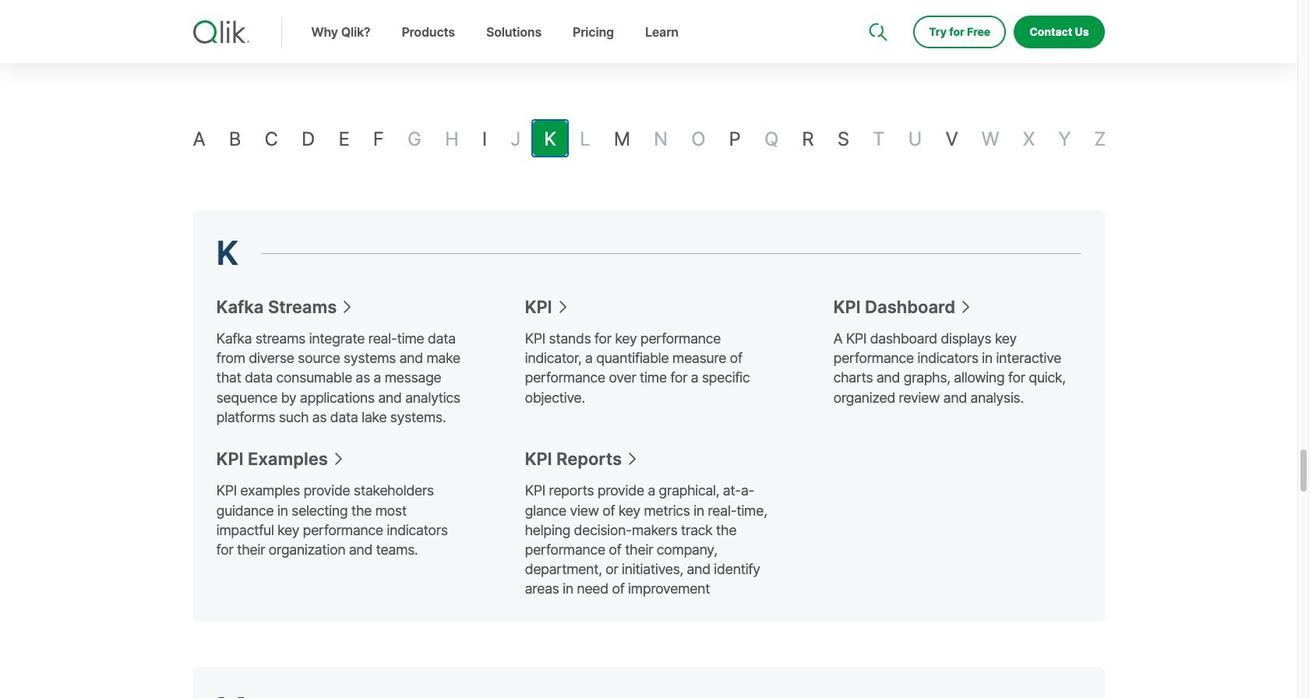Task type: locate. For each thing, give the bounding box(es) containing it.
support image
[[871, 0, 883, 12]]

qlik image
[[193, 20, 249, 44]]



Task type: vqa. For each thing, say whether or not it's contained in the screenshot.
Qlik image
yes



Task type: describe. For each thing, give the bounding box(es) containing it.
company image
[[961, 0, 974, 12]]



